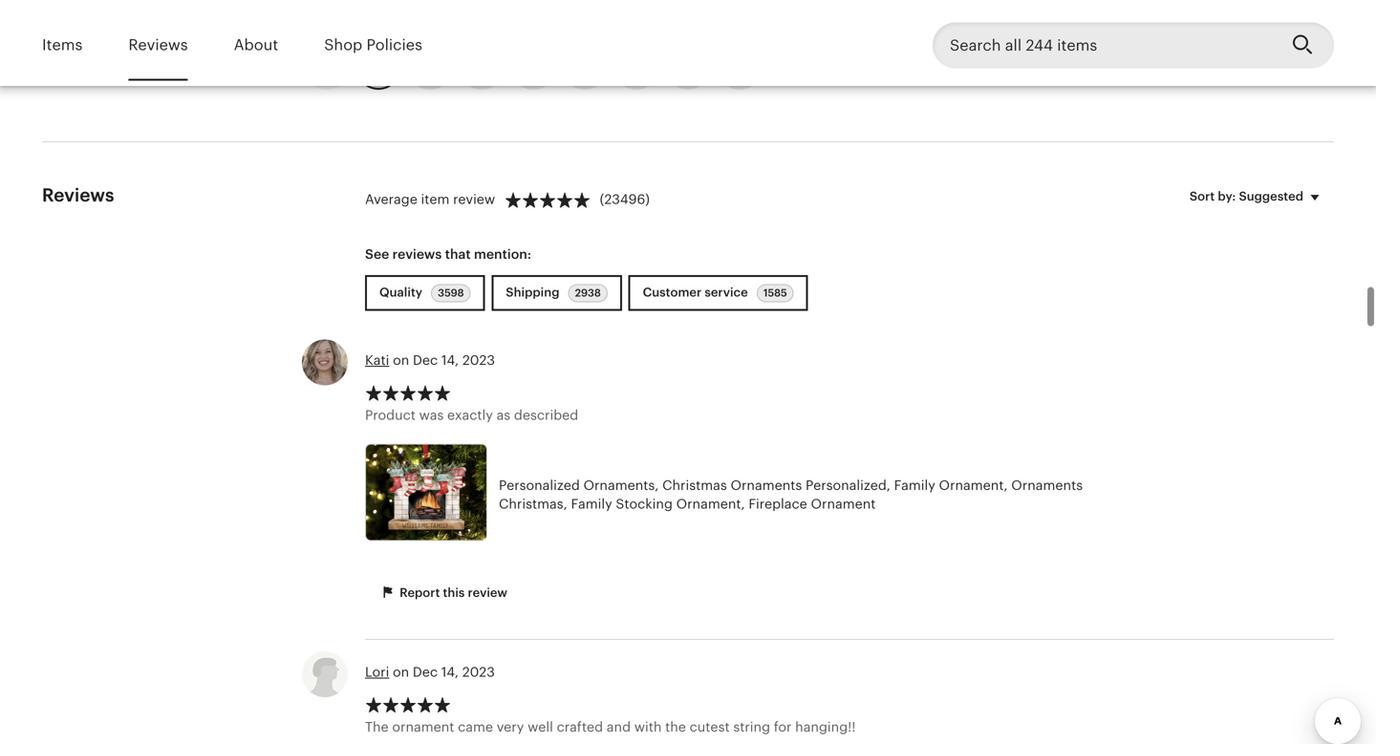 Task type: vqa. For each thing, say whether or not it's contained in the screenshot.
Dec corresponding to Kati
yes



Task type: describe. For each thing, give the bounding box(es) containing it.
2023 for lori on dec 14, 2023
[[462, 664, 495, 680]]

1 horizontal spatial ornament,
[[939, 478, 1008, 493]]

lori link
[[365, 664, 389, 680]]

the
[[665, 719, 686, 735]]

item
[[421, 191, 450, 207]]

items link
[[42, 23, 83, 67]]

0 vertical spatial family
[[894, 478, 935, 493]]

ornament
[[392, 719, 454, 735]]

personalized,
[[806, 478, 891, 493]]

cutest
[[690, 719, 730, 735]]

described
[[514, 408, 578, 423]]

fireplace
[[749, 497, 807, 512]]

ornaments,
[[583, 478, 659, 493]]

sort by: suggested
[[1190, 189, 1303, 204]]

christmas
[[662, 478, 727, 493]]

shop policies link
[[324, 23, 422, 67]]

about
[[234, 36, 278, 54]]

hanging!!
[[795, 719, 856, 735]]

average item review
[[365, 191, 495, 207]]

came
[[458, 719, 493, 735]]

that
[[445, 246, 471, 262]]

on for kati
[[393, 353, 409, 368]]

by:
[[1218, 189, 1236, 204]]

well
[[528, 719, 553, 735]]

sort
[[1190, 189, 1215, 204]]

mention:
[[474, 246, 531, 262]]

0 vertical spatial reviews
[[128, 36, 188, 54]]

as
[[497, 408, 510, 423]]

exactly
[[447, 408, 493, 423]]

items
[[42, 36, 83, 54]]

kati on dec 14, 2023
[[365, 353, 495, 368]]

see reviews that mention:
[[365, 246, 531, 262]]

review for average item review
[[453, 191, 495, 207]]

1 vertical spatial family
[[571, 497, 612, 512]]

this
[[443, 586, 465, 600]]

customer service
[[643, 285, 751, 300]]

reviews
[[392, 246, 442, 262]]

on for lori
[[393, 664, 409, 680]]

shipping
[[506, 285, 562, 300]]

for
[[774, 719, 792, 735]]

personalized
[[499, 478, 580, 493]]



Task type: locate. For each thing, give the bounding box(es) containing it.
2 14, from the top
[[441, 664, 459, 680]]

14, for kati on dec 14, 2023
[[441, 353, 459, 368]]

average
[[365, 191, 417, 207]]

0 vertical spatial ornament,
[[939, 478, 1008, 493]]

with
[[634, 719, 662, 735]]

1 vertical spatial reviews
[[42, 185, 114, 205]]

Search all 244 items text field
[[933, 22, 1277, 68]]

0 horizontal spatial reviews
[[42, 185, 114, 205]]

family down ornaments, on the bottom left of the page
[[571, 497, 612, 512]]

crafted
[[557, 719, 603, 735]]

2 dec from the top
[[413, 664, 438, 680]]

see
[[365, 246, 389, 262]]

14, up came
[[441, 664, 459, 680]]

2023
[[462, 353, 495, 368], [462, 664, 495, 680]]

shop policies
[[324, 36, 422, 54]]

report
[[400, 586, 440, 600]]

14,
[[441, 353, 459, 368], [441, 664, 459, 680]]

0 horizontal spatial ornament,
[[676, 497, 745, 512]]

1 on from the top
[[393, 353, 409, 368]]

reviews link
[[128, 23, 188, 67]]

review for report this review
[[468, 586, 507, 600]]

2 on from the top
[[393, 664, 409, 680]]

review inside "button"
[[468, 586, 507, 600]]

family
[[894, 478, 935, 493], [571, 497, 612, 512]]

personalized ornaments, christmas ornaments personalized, family ornament, ornaments christmas, family stocking ornament, fireplace ornament
[[499, 478, 1083, 512]]

kati
[[365, 353, 389, 368]]

14, for lori on dec 14, 2023
[[441, 664, 459, 680]]

report this review
[[397, 586, 507, 600]]

1 vertical spatial 2023
[[462, 664, 495, 680]]

0 horizontal spatial ornaments
[[731, 478, 802, 493]]

customer
[[643, 285, 702, 300]]

report this review button
[[365, 576, 522, 611]]

review right the this
[[468, 586, 507, 600]]

about link
[[234, 23, 278, 67]]

christmas,
[[499, 497, 567, 512]]

2023 for kati on dec 14, 2023
[[462, 353, 495, 368]]

review right item
[[453, 191, 495, 207]]

1 horizontal spatial reviews
[[128, 36, 188, 54]]

quality
[[379, 285, 425, 300]]

reviews
[[128, 36, 188, 54], [42, 185, 114, 205]]

service
[[705, 285, 748, 300]]

0 vertical spatial 14,
[[441, 353, 459, 368]]

1 horizontal spatial family
[[894, 478, 935, 493]]

3598
[[438, 287, 464, 299]]

0 vertical spatial on
[[393, 353, 409, 368]]

2023 up came
[[462, 664, 495, 680]]

on right lori link
[[393, 664, 409, 680]]

ornament,
[[939, 478, 1008, 493], [676, 497, 745, 512]]

1 vertical spatial ornament,
[[676, 497, 745, 512]]

stocking
[[616, 497, 673, 512]]

2938
[[575, 287, 601, 299]]

dec
[[413, 353, 438, 368], [413, 664, 438, 680]]

1 vertical spatial on
[[393, 664, 409, 680]]

1585
[[763, 287, 787, 299]]

1 dec from the top
[[413, 353, 438, 368]]

0 vertical spatial review
[[453, 191, 495, 207]]

0 horizontal spatial family
[[571, 497, 612, 512]]

sort by: suggested button
[[1175, 177, 1341, 217]]

1 vertical spatial review
[[468, 586, 507, 600]]

1 ornaments from the left
[[731, 478, 802, 493]]

review
[[453, 191, 495, 207], [468, 586, 507, 600]]

2 ornaments from the left
[[1011, 478, 1083, 493]]

on right kati
[[393, 353, 409, 368]]

suggested
[[1239, 189, 1303, 204]]

very
[[497, 719, 524, 735]]

2 2023 from the top
[[462, 664, 495, 680]]

on
[[393, 353, 409, 368], [393, 664, 409, 680]]

lori
[[365, 664, 389, 680]]

shop
[[324, 36, 362, 54]]

lori on dec 14, 2023
[[365, 664, 495, 680]]

and
[[607, 719, 631, 735]]

1 vertical spatial 14,
[[441, 664, 459, 680]]

personalized ornaments, christmas ornaments personalized, family ornament, ornaments christmas, family stocking ornament, fireplace ornament link
[[365, 444, 1120, 546]]

0 vertical spatial dec
[[413, 353, 438, 368]]

1 horizontal spatial ornaments
[[1011, 478, 1083, 493]]

1 14, from the top
[[441, 353, 459, 368]]

0 vertical spatial 2023
[[462, 353, 495, 368]]

dec right kati link
[[413, 353, 438, 368]]

dec right lori
[[413, 664, 438, 680]]

dec for kati
[[413, 353, 438, 368]]

product
[[365, 408, 416, 423]]

policies
[[366, 36, 422, 54]]

family right personalized,
[[894, 478, 935, 493]]

(23496)
[[600, 191, 650, 207]]

dec for lori
[[413, 664, 438, 680]]

ornament
[[811, 497, 876, 512]]

14, up was at the bottom
[[441, 353, 459, 368]]

string
[[733, 719, 770, 735]]

kati link
[[365, 353, 389, 368]]

was
[[419, 408, 444, 423]]

the ornament came very well crafted and with the cutest string for hanging!!
[[365, 719, 856, 735]]

product was exactly as described
[[365, 408, 578, 423]]

1 2023 from the top
[[462, 353, 495, 368]]

ornaments
[[731, 478, 802, 493], [1011, 478, 1083, 493]]

2023 up 'product was exactly as described'
[[462, 353, 495, 368]]

1 vertical spatial dec
[[413, 664, 438, 680]]

the
[[365, 719, 389, 735]]



